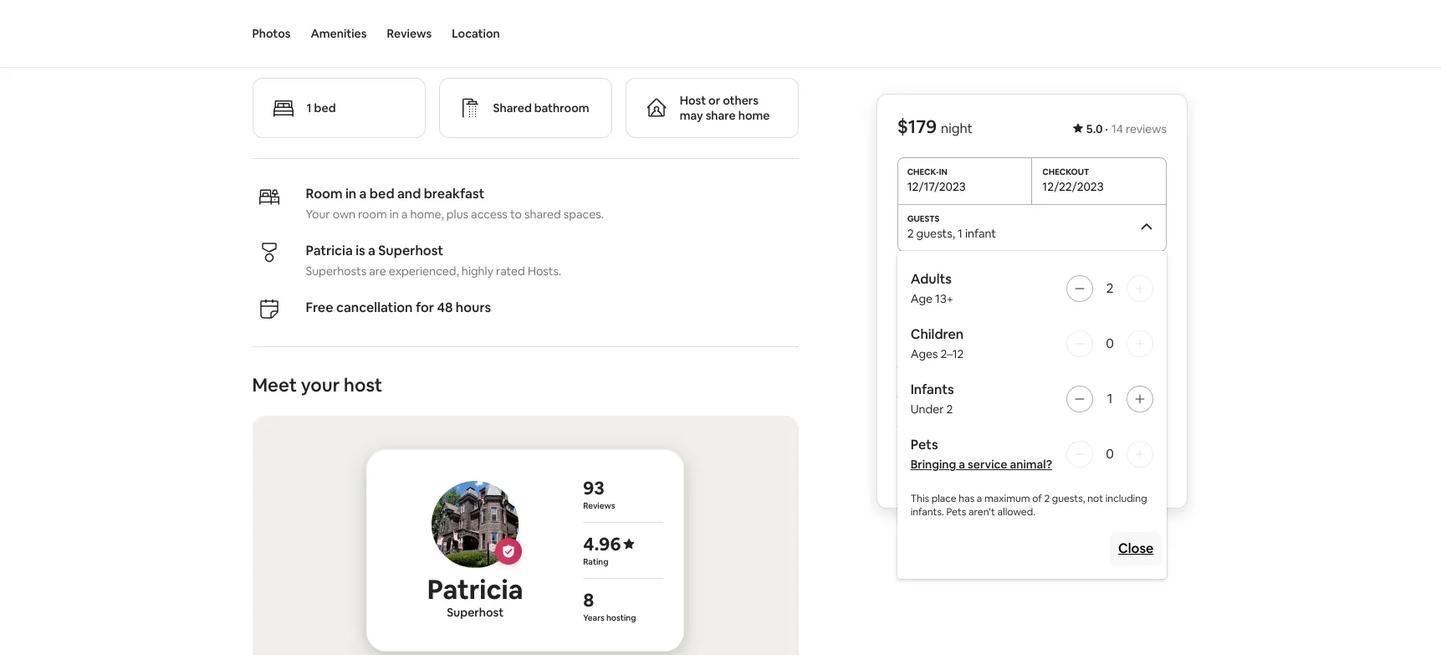 Task type: vqa. For each thing, say whether or not it's contained in the screenshot.


Task type: locate. For each thing, give the bounding box(es) containing it.
pets
[[911, 436, 939, 454], [947, 505, 967, 519]]

a up "1 bed"
[[326, 36, 336, 59]]

0 inside pets "group"
[[1107, 445, 1115, 463]]

bringing a service animal? button
[[911, 457, 1053, 472]]

ages
[[911, 346, 939, 362]]

1 vertical spatial reviews
[[583, 500, 616, 511]]

0 horizontal spatial reviews
[[387, 26, 432, 41]]

bed down amenities button at the top left
[[314, 100, 336, 115]]

adults
[[911, 270, 953, 288]]

1 vertical spatial room
[[306, 185, 343, 202]]

adults group
[[911, 270, 1154, 306]]

your
[[306, 207, 330, 222]]

location button
[[452, 0, 500, 67]]

2 horizontal spatial 1
[[1108, 390, 1114, 408]]

0 vertical spatial 0
[[1107, 335, 1115, 352]]

0 horizontal spatial superhost
[[379, 242, 444, 259]]

fee down nights
[[955, 382, 975, 400]]

airbnb service fee
[[898, 413, 1010, 430]]

0 vertical spatial pets
[[911, 436, 939, 454]]

breakfast inside room in a bed and breakfast your own room in a home, plus access to shared spaces.
[[424, 185, 485, 202]]

and inside room in a bed and breakfast your own room in a home, plus access to shared spaces.
[[397, 185, 421, 202]]

2 horizontal spatial patricia
[[592, 36, 657, 59]]

meet your host
[[252, 373, 383, 397]]

total before taxes
[[898, 470, 1012, 488]]

in up own
[[346, 185, 357, 202]]

and for your
[[397, 185, 421, 202]]

$130
[[1139, 413, 1168, 430]]

$895
[[1137, 352, 1168, 370]]

hosts.
[[528, 263, 562, 279]]

patricia for patricia
[[427, 572, 523, 606]]

0 vertical spatial superhost
[[379, 242, 444, 259]]

and right amenities button at the top left
[[378, 36, 411, 59]]

a for room in a bed and breakfast your own room in a home, plus access to shared spaces.
[[360, 185, 367, 202]]

pets inside "this place has a maximum of 2 guests, not including infants. pets aren't allowed."
[[947, 505, 967, 519]]

by
[[567, 36, 588, 59]]

pets inside the pets bringing a service animal?
[[911, 436, 939, 454]]

0 vertical spatial room
[[252, 36, 303, 59]]

0 vertical spatial breakfast
[[415, 36, 498, 59]]

0 horizontal spatial patricia
[[306, 242, 353, 259]]

amenities button
[[311, 0, 367, 67]]

a inside patricia is a superhost superhosts are experienced, highly rated hosts.
[[368, 242, 376, 259]]

2 vertical spatial 1
[[1108, 390, 1114, 408]]

0 up including
[[1107, 445, 1115, 463]]

1 vertical spatial breakfast
[[424, 185, 485, 202]]

1 vertical spatial fee
[[990, 413, 1010, 430]]

home
[[739, 108, 770, 123]]

$1,050
[[1127, 470, 1168, 488]]

reviews
[[387, 26, 432, 41], [583, 500, 616, 511]]

1 vertical spatial in
[[346, 185, 357, 202]]

0 horizontal spatial in
[[307, 36, 322, 59]]

1 left $25
[[1108, 390, 1114, 408]]

cleaning
[[898, 382, 952, 400]]

in for room in a bed and breakfast hosted by patricia
[[307, 36, 322, 59]]

breakfast
[[415, 36, 498, 59], [424, 185, 485, 202]]

1 $179 from the top
[[898, 115, 938, 138]]

superhost up 'experienced,'
[[379, 242, 444, 259]]

1 for 1 bed
[[307, 100, 312, 115]]

1 vertical spatial bed
[[314, 100, 336, 115]]

5.0
[[1087, 121, 1104, 136]]

1 vertical spatial superhost
[[447, 605, 504, 620]]

hosted
[[502, 36, 563, 59]]

1 vertical spatial service
[[969, 457, 1008, 472]]

0 horizontal spatial 1
[[307, 100, 312, 115]]

room left amenities button at the top left
[[252, 36, 303, 59]]

1 horizontal spatial patricia
[[427, 572, 523, 606]]

reviews button
[[387, 0, 432, 67]]

for
[[416, 299, 434, 316]]

won't
[[987, 318, 1017, 333]]

0 vertical spatial 1
[[307, 100, 312, 115]]

room
[[252, 36, 303, 59], [306, 185, 343, 202]]

1 right the , at top
[[959, 226, 964, 241]]

bed up room on the left top
[[370, 185, 395, 202]]

close button
[[1111, 532, 1163, 566]]

reviews left location
[[387, 26, 432, 41]]

a right is at the left
[[368, 242, 376, 259]]

$179 night
[[898, 115, 974, 138]]

1 vertical spatial 1
[[959, 226, 964, 241]]

1 vertical spatial pets
[[947, 505, 967, 519]]

infants under 2
[[911, 381, 955, 417]]

room inside room in a bed and breakfast your own room in a home, plus access to shared spaces.
[[306, 185, 343, 202]]

$179 left the x
[[898, 352, 927, 370]]

a for pets bringing a service animal?
[[960, 457, 966, 472]]

room up your
[[306, 185, 343, 202]]

room
[[358, 207, 387, 222]]

2 vertical spatial in
[[390, 207, 399, 222]]

fee
[[955, 382, 975, 400], [990, 413, 1010, 430]]

1 bed
[[307, 100, 336, 115]]

fee up the pets bringing a service animal?
[[990, 413, 1010, 430]]

2 inside adults group
[[1107, 280, 1115, 297]]

1 horizontal spatial 1
[[959, 226, 964, 241]]

home,
[[410, 207, 444, 222]]

0 horizontal spatial room
[[252, 36, 303, 59]]

12/22/2023
[[1043, 179, 1105, 194]]

yet
[[1084, 318, 1101, 333]]

1 vertical spatial and
[[397, 185, 421, 202]]

4.96
[[583, 532, 621, 556]]

1 vertical spatial patricia
[[306, 242, 353, 259]]

0 vertical spatial reviews
[[387, 26, 432, 41]]

infants.
[[911, 505, 945, 519]]

$179 left night
[[898, 115, 938, 138]]

a right 'has' on the right bottom of page
[[978, 492, 983, 505]]

0 for children
[[1107, 335, 1115, 352]]

highly
[[462, 263, 494, 279]]

airbnb
[[898, 413, 940, 430]]

bed inside room in a bed and breakfast your own room in a home, plus access to shared spaces.
[[370, 185, 395, 202]]

a right 'bringing' on the right of page
[[960, 457, 966, 472]]

are
[[369, 263, 386, 279]]

1 horizontal spatial fee
[[990, 413, 1010, 430]]

room in a bed and breakfast hosted by patricia
[[252, 36, 657, 59]]

bed left the reviews button
[[340, 36, 374, 59]]

spaces.
[[564, 207, 604, 222]]

pets group
[[911, 436, 1154, 472]]

0 vertical spatial fee
[[955, 382, 975, 400]]

2–12
[[942, 346, 965, 362]]

1 horizontal spatial pets
[[947, 505, 967, 519]]

a up room on the left top
[[360, 185, 367, 202]]

1 horizontal spatial in
[[346, 185, 357, 202]]

1 vertical spatial 0
[[1107, 445, 1115, 463]]

5.0 · 14 reviews
[[1087, 121, 1168, 136]]

in right room on the left top
[[390, 207, 399, 222]]

2 vertical spatial bed
[[370, 185, 395, 202]]

0 horizontal spatial fee
[[955, 382, 975, 400]]

1
[[307, 100, 312, 115], [959, 226, 964, 241], [1108, 390, 1114, 408]]

patricia user profile image
[[432, 481, 519, 568], [432, 481, 519, 568]]

superhost down verified host "image"
[[447, 605, 504, 620]]

14
[[1113, 121, 1124, 136]]

a inside the pets bringing a service animal?
[[960, 457, 966, 472]]

0 vertical spatial patricia
[[592, 36, 657, 59]]

patricia inside patricia is a superhost superhosts are experienced, highly rated hosts.
[[306, 242, 353, 259]]

you won't be charged yet
[[965, 318, 1101, 333]]

close
[[1119, 540, 1154, 557]]

patricia down verified host "image"
[[427, 572, 523, 606]]

1 inside infants group
[[1108, 390, 1114, 408]]

0 left $895
[[1107, 335, 1115, 352]]

superhost inside patricia superhost
[[447, 605, 504, 620]]

superhost inside patricia is a superhost superhosts are experienced, highly rated hosts.
[[379, 242, 444, 259]]

1 vertical spatial $179
[[898, 352, 927, 370]]

breakfast for your
[[424, 185, 485, 202]]

$179 x 5 nights button
[[898, 352, 988, 370]]

1 horizontal spatial reviews
[[583, 500, 616, 511]]

patricia right by
[[592, 36, 657, 59]]

service inside the pets bringing a service animal?
[[969, 457, 1008, 472]]

2 0 from the top
[[1107, 445, 1115, 463]]

in
[[307, 36, 322, 59], [346, 185, 357, 202], [390, 207, 399, 222]]

0 horizontal spatial pets
[[911, 436, 939, 454]]

verified host image
[[502, 545, 516, 558]]

infants
[[911, 381, 955, 398]]

2 vertical spatial patricia
[[427, 572, 523, 606]]

in right 'photos'
[[307, 36, 322, 59]]

5
[[939, 352, 947, 370]]

superhost
[[379, 242, 444, 259], [447, 605, 504, 620]]

12/17/2023
[[908, 179, 967, 194]]

superhosts
[[306, 263, 367, 279]]

infant
[[966, 226, 997, 241]]

reviews down 93 at the left of page
[[583, 500, 616, 511]]

0 vertical spatial service
[[943, 413, 987, 430]]

before
[[932, 470, 975, 488]]

0 vertical spatial $179
[[898, 115, 938, 138]]

reviews
[[1127, 121, 1168, 136]]

93 reviews
[[583, 476, 616, 511]]

0 vertical spatial in
[[307, 36, 322, 59]]

animal?
[[1011, 457, 1053, 472]]

pets up 'bringing' on the right of page
[[911, 436, 939, 454]]

infants group
[[911, 381, 1154, 417]]

0 inside 'children' group
[[1107, 335, 1115, 352]]

1 horizontal spatial superhost
[[447, 605, 504, 620]]

1 down amenities button at the top left
[[307, 100, 312, 115]]

1 horizontal spatial room
[[306, 185, 343, 202]]

patricia
[[592, 36, 657, 59], [306, 242, 353, 259], [427, 572, 523, 606]]

a left home,
[[402, 207, 408, 222]]

·
[[1106, 121, 1109, 136]]

2 $179 from the top
[[898, 352, 927, 370]]

1 0 from the top
[[1107, 335, 1115, 352]]

bed for room in a bed and breakfast your own room in a home, plus access to shared spaces.
[[370, 185, 395, 202]]

cancellation
[[336, 299, 413, 316]]

pets left aren't
[[947, 505, 967, 519]]

hosting
[[607, 612, 636, 623]]

breakfast up plus
[[424, 185, 485, 202]]

rating
[[583, 556, 609, 567]]

0 vertical spatial and
[[378, 36, 411, 59]]

age
[[911, 291, 934, 306]]

room for room in a bed and breakfast your own room in a home, plus access to shared spaces.
[[306, 185, 343, 202]]

breakfast left hosted in the top left of the page
[[415, 36, 498, 59]]

a for patricia is a superhost superhosts are experienced, highly rated hosts.
[[368, 242, 376, 259]]

and up home,
[[397, 185, 421, 202]]

0 vertical spatial bed
[[340, 36, 374, 59]]

patricia up the superhosts
[[306, 242, 353, 259]]

not
[[1089, 492, 1104, 505]]

$25
[[1145, 382, 1168, 400]]

$179 x 5 nights
[[898, 352, 988, 370]]

a
[[326, 36, 336, 59], [360, 185, 367, 202], [402, 207, 408, 222], [368, 242, 376, 259], [960, 457, 966, 472], [978, 492, 983, 505]]



Task type: describe. For each thing, give the bounding box(es) containing it.
hours
[[456, 299, 491, 316]]

allowed.
[[998, 505, 1036, 519]]

room in a bed and breakfast your own room in a home, plus access to shared spaces.
[[306, 185, 604, 222]]

or
[[709, 93, 721, 108]]

pets bringing a service animal?
[[911, 436, 1053, 472]]

night
[[942, 120, 974, 137]]

cleaning fee button
[[898, 382, 975, 400]]

children group
[[911, 326, 1154, 362]]

photos
[[252, 26, 291, 41]]

access
[[471, 207, 508, 222]]

be
[[1020, 318, 1034, 333]]

2 inside infants under 2
[[947, 402, 954, 417]]

a inside "this place has a maximum of 2 guests, not including infants. pets aren't allowed."
[[978, 492, 983, 505]]

$179 for $179 night
[[898, 115, 938, 138]]

years
[[583, 612, 605, 623]]

shared
[[525, 207, 561, 222]]

charged
[[1036, 318, 1081, 333]]

host or others may share home
[[680, 93, 770, 123]]

meet
[[252, 373, 297, 397]]

experienced,
[[389, 263, 459, 279]]

cleaning fee
[[898, 382, 975, 400]]

8 years hosting
[[583, 588, 636, 623]]

total
[[898, 470, 930, 488]]

nights
[[950, 352, 988, 370]]

may
[[680, 108, 704, 123]]

breakfast for hosted
[[415, 36, 498, 59]]

x
[[930, 352, 937, 370]]

own
[[333, 207, 356, 222]]

in for room in a bed and breakfast your own room in a home, plus access to shared spaces.
[[346, 185, 357, 202]]

location
[[452, 26, 500, 41]]

1 for 1
[[1108, 390, 1114, 408]]

0 for pets
[[1107, 445, 1115, 463]]

$179 for $179 x 5 nights
[[898, 352, 927, 370]]

taxes
[[978, 470, 1012, 488]]

shared bathroom
[[493, 100, 590, 115]]

guests,
[[1053, 492, 1086, 505]]

room for room in a bed and breakfast hosted by patricia
[[252, 36, 303, 59]]

a for room in a bed and breakfast hosted by patricia
[[326, 36, 336, 59]]

plus
[[447, 207, 469, 222]]

2 inside "this place has a maximum of 2 guests, not including infants. pets aren't allowed."
[[1045, 492, 1051, 505]]

guests
[[917, 226, 953, 241]]

has
[[960, 492, 976, 505]]

8
[[583, 588, 594, 612]]

free
[[306, 299, 334, 316]]

rated
[[496, 263, 525, 279]]

13+
[[936, 291, 955, 306]]

of
[[1033, 492, 1043, 505]]

aren't
[[970, 505, 996, 519]]

bathroom
[[535, 100, 590, 115]]

bringing
[[911, 457, 957, 472]]

children
[[911, 326, 965, 343]]

host
[[680, 93, 706, 108]]

to
[[510, 207, 522, 222]]

48
[[437, 299, 453, 316]]

bed for room in a bed and breakfast hosted by patricia
[[340, 36, 374, 59]]

others
[[723, 93, 759, 108]]

photos button
[[252, 0, 291, 67]]

93
[[583, 476, 605, 499]]

patricia for patricia is a superhost
[[306, 242, 353, 259]]

is
[[356, 242, 365, 259]]

your
[[301, 373, 340, 397]]

this place has a maximum of 2 guests, not including infants. pets aren't allowed.
[[911, 492, 1148, 519]]

amenities
[[311, 26, 367, 41]]

share
[[706, 108, 736, 123]]

under
[[911, 402, 945, 417]]

host
[[344, 373, 383, 397]]

you
[[965, 318, 985, 333]]

airbnb service fee button
[[898, 413, 1010, 430]]

2 guests , 1 infant
[[908, 226, 997, 241]]

and for hosted
[[378, 36, 411, 59]]

place
[[932, 492, 958, 505]]

patricia superhost
[[427, 572, 523, 620]]

2 horizontal spatial in
[[390, 207, 399, 222]]

including
[[1107, 492, 1148, 505]]

this
[[911, 492, 930, 505]]



